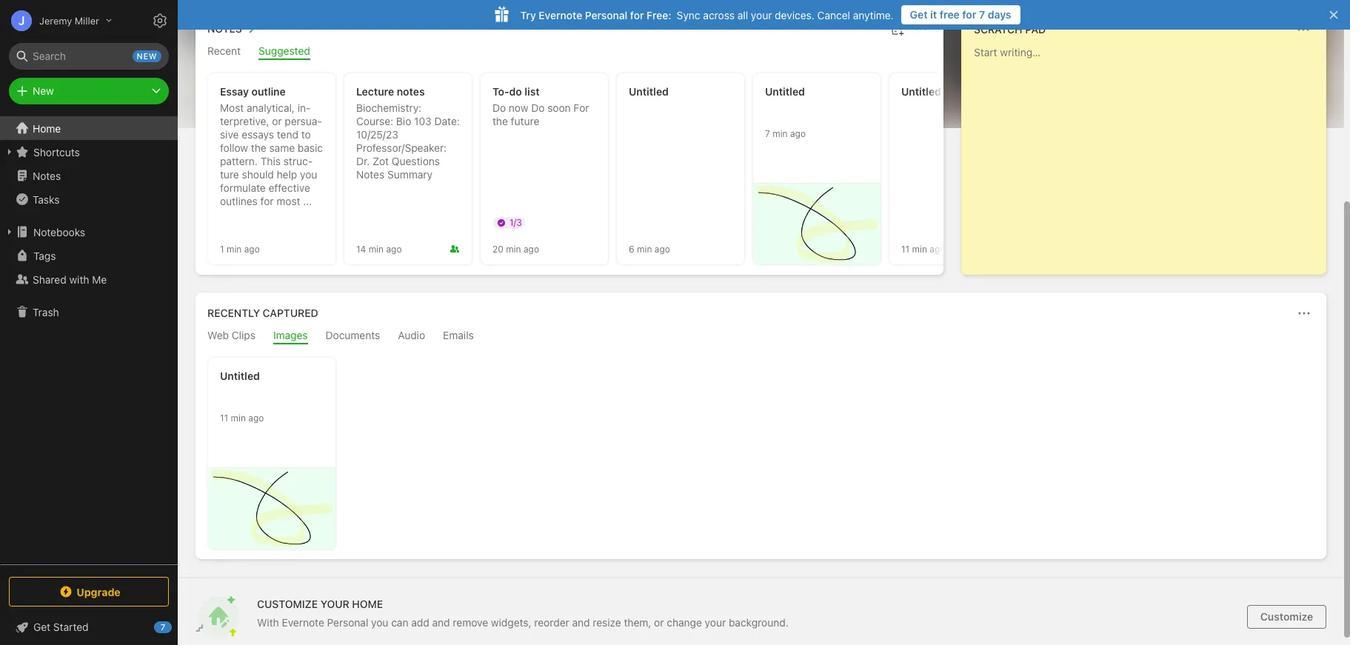 Task type: locate. For each thing, give the bounding box(es) containing it.
Start writing… text field
[[974, 46, 1325, 262]]

same
[[269, 141, 295, 154]]

get inside button
[[910, 8, 928, 21]]

1 horizontal spatial 7
[[765, 128, 770, 139]]

now
[[509, 101, 529, 114]]

web
[[207, 329, 229, 341]]

0 vertical spatial 11 min ago
[[901, 243, 945, 254]]

notebooks link
[[0, 220, 177, 244]]

evernote inside customize your home with evernote personal you can add and remove widgets, reorder and resize them, or change your background.
[[282, 616, 324, 629]]

you down the struc
[[300, 168, 317, 181]]

0 horizontal spatial your
[[705, 616, 726, 629]]

notes up tasks in the left of the page
[[33, 169, 61, 182]]

20 min ago
[[493, 243, 539, 254]]

trash
[[33, 306, 59, 318]]

get inside help and learning task checklist field
[[33, 621, 50, 633]]

0 vertical spatial customize
[[1272, 47, 1321, 58]]

your
[[751, 9, 772, 21], [705, 616, 726, 629]]

11
[[901, 243, 910, 254], [220, 412, 228, 423]]

0 vertical spatial more actions image
[[913, 20, 930, 38]]

for inside essay outline most analytical, in terpretive, or persua sive essays tend to follow the same basic pattern. this struc ture should help you formulate effective outlines for most ...
[[260, 195, 274, 207]]

0 horizontal spatial 7
[[161, 622, 165, 632]]

thumbnail image for 7 min ago
[[753, 184, 881, 264]]

jeremy miller
[[39, 14, 99, 26]]

7 for 7 min ago
[[765, 128, 770, 139]]

notes inside button
[[207, 22, 242, 35]]

1 vertical spatial customize
[[1261, 610, 1314, 623]]

0 horizontal spatial do
[[493, 101, 506, 114]]

thumbnail image inside images tab panel
[[208, 468, 336, 549]]

2 horizontal spatial 7
[[979, 8, 985, 21]]

personal
[[585, 9, 628, 21], [327, 616, 368, 629]]

0 horizontal spatial 11 min ago
[[220, 412, 264, 423]]

more actions field for scratch pad
[[1293, 19, 1314, 40]]

get left started
[[33, 621, 50, 633]]

shared with me
[[33, 273, 107, 286]]

1 vertical spatial 11 min ago
[[220, 412, 264, 423]]

the left future
[[493, 115, 508, 127]]

for for free:
[[630, 9, 644, 21]]

thumbnail image inside suggested tab panel
[[753, 184, 881, 264]]

scratch pad
[[974, 23, 1046, 36]]

and left resize
[[572, 616, 590, 629]]

evernote right try
[[539, 9, 582, 21]]

you
[[300, 168, 317, 181], [371, 616, 388, 629]]

1 vertical spatial your
[[705, 616, 726, 629]]

0 horizontal spatial evernote
[[282, 616, 324, 629]]

0 horizontal spatial for
[[260, 195, 274, 207]]

with
[[257, 616, 279, 629]]

1 vertical spatial the
[[251, 141, 266, 154]]

more actions image
[[913, 20, 930, 38], [1296, 304, 1313, 322]]

or down the analytical,
[[272, 115, 282, 127]]

get left it
[[910, 8, 928, 21]]

0 horizontal spatial you
[[300, 168, 317, 181]]

personal left free:
[[585, 9, 628, 21]]

your right all
[[751, 9, 772, 21]]

add
[[411, 616, 429, 629]]

for left free:
[[630, 9, 644, 21]]

2 tab list from the top
[[199, 329, 1324, 344]]

it
[[930, 8, 937, 21]]

personal inside customize your home with evernote personal you can add and remove widgets, reorder and resize them, or change your background.
[[327, 616, 368, 629]]

customize for customize button to the top
[[1272, 47, 1321, 58]]

1 vertical spatial 7
[[765, 128, 770, 139]]

customize
[[1272, 47, 1321, 58], [1261, 610, 1314, 623]]

your right change
[[705, 616, 726, 629]]

0 vertical spatial personal
[[585, 9, 628, 21]]

2 horizontal spatial for
[[963, 8, 977, 21]]

for
[[963, 8, 977, 21], [630, 9, 644, 21], [260, 195, 274, 207]]

home link
[[0, 116, 178, 140]]

your inside customize your home with evernote personal you can add and remove widgets, reorder and resize them, or change your background.
[[705, 616, 726, 629]]

0 vertical spatial 11
[[901, 243, 910, 254]]

1 horizontal spatial or
[[654, 616, 664, 629]]

miller
[[75, 14, 99, 26]]

1 vertical spatial customize button
[[1247, 605, 1327, 629]]

suggested tab panel
[[196, 60, 1166, 275]]

0 vertical spatial evernote
[[539, 9, 582, 21]]

shared with me link
[[0, 267, 177, 291]]

0 vertical spatial your
[[751, 9, 772, 21]]

1 and from the left
[[432, 616, 450, 629]]

anytime.
[[853, 9, 894, 21]]

zot
[[373, 155, 389, 167]]

More actions field
[[911, 19, 932, 39], [1293, 19, 1314, 40], [1294, 303, 1315, 324]]

1 horizontal spatial do
[[531, 101, 545, 114]]

customize for the bottommost customize button
[[1261, 610, 1314, 623]]

and right add
[[432, 616, 450, 629]]

20
[[493, 243, 504, 254]]

help
[[277, 168, 297, 181]]

7 inside suggested tab panel
[[765, 128, 770, 139]]

pattern.
[[220, 155, 258, 167]]

biochemistry:
[[356, 101, 422, 114]]

1 horizontal spatial get
[[910, 8, 928, 21]]

1 vertical spatial evernote
[[282, 616, 324, 629]]

0 vertical spatial thumbnail image
[[753, 184, 881, 264]]

2 do from the left
[[531, 101, 545, 114]]

suggested
[[259, 44, 310, 57]]

shortcuts
[[33, 146, 80, 158]]

date:
[[434, 115, 460, 127]]

recently captured
[[207, 307, 318, 319]]

2 vertical spatial 7
[[161, 622, 165, 632]]

tree
[[0, 116, 178, 564]]

0 horizontal spatial personal
[[327, 616, 368, 629]]

images tab panel
[[196, 344, 1327, 559]]

notes
[[207, 22, 242, 35], [356, 168, 385, 181], [33, 169, 61, 182]]

14
[[356, 243, 366, 254]]

7 inside help and learning task checklist field
[[161, 622, 165, 632]]

emails
[[443, 329, 474, 341]]

for right free
[[963, 8, 977, 21]]

1 horizontal spatial personal
[[585, 9, 628, 21]]

min
[[773, 128, 788, 139], [227, 243, 242, 254], [369, 243, 384, 254], [506, 243, 521, 254], [637, 243, 652, 254], [912, 243, 927, 254], [231, 412, 246, 423]]

1 horizontal spatial 11
[[901, 243, 910, 254]]

suggested tab
[[259, 44, 310, 60]]

all
[[738, 9, 748, 21]]

1 horizontal spatial thumbnail image
[[753, 184, 881, 264]]

1 vertical spatial you
[[371, 616, 388, 629]]

or right them,
[[654, 616, 664, 629]]

thumbnail image
[[753, 184, 881, 264], [208, 468, 336, 549]]

1 vertical spatial get
[[33, 621, 50, 633]]

1 horizontal spatial 11 min ago
[[901, 243, 945, 254]]

1/3
[[510, 217, 522, 228]]

home
[[33, 122, 61, 134]]

notes down dr.
[[356, 168, 385, 181]]

0 vertical spatial you
[[300, 168, 317, 181]]

free:
[[647, 9, 672, 21]]

for inside button
[[963, 8, 977, 21]]

jeremy!
[[305, 44, 357, 61]]

1 vertical spatial tab list
[[199, 329, 1324, 344]]

11 min ago inside images tab panel
[[220, 412, 264, 423]]

11 min ago
[[901, 243, 945, 254], [220, 412, 264, 423]]

11 inside images tab panel
[[220, 412, 228, 423]]

get it free for 7 days
[[910, 8, 1011, 21]]

1 horizontal spatial you
[[371, 616, 388, 629]]

0 horizontal spatial 11
[[220, 412, 228, 423]]

1 horizontal spatial notes
[[207, 22, 242, 35]]

settings image
[[151, 12, 169, 30]]

tasks button
[[0, 187, 177, 211]]

ago
[[790, 128, 806, 139], [244, 243, 260, 254], [386, 243, 402, 254], [524, 243, 539, 254], [655, 243, 670, 254], [930, 243, 945, 254], [248, 412, 264, 423]]

you left can
[[371, 616, 388, 629]]

0 horizontal spatial get
[[33, 621, 50, 633]]

tab list
[[199, 44, 941, 60], [199, 329, 1324, 344]]

0 vertical spatial get
[[910, 8, 928, 21]]

images
[[273, 329, 308, 341]]

to-do list do now do soon for the future
[[493, 85, 589, 127]]

outlines
[[220, 195, 258, 207]]

0 vertical spatial or
[[272, 115, 282, 127]]

afternoon,
[[235, 44, 301, 61]]

do down list
[[531, 101, 545, 114]]

tab list containing recent
[[199, 44, 941, 60]]

1 horizontal spatial and
[[572, 616, 590, 629]]

get started
[[33, 621, 89, 633]]

get it free for 7 days button
[[901, 5, 1020, 24]]

for left most in the left of the page
[[260, 195, 274, 207]]

1 vertical spatial thumbnail image
[[208, 468, 336, 549]]

1 vertical spatial personal
[[327, 616, 368, 629]]

2 and from the left
[[572, 616, 590, 629]]

more actions image
[[1295, 21, 1313, 39]]

for
[[574, 101, 589, 114]]

1 min ago
[[220, 243, 260, 254]]

1 horizontal spatial more actions image
[[1296, 304, 1313, 322]]

7
[[979, 8, 985, 21], [765, 128, 770, 139], [161, 622, 165, 632]]

home
[[352, 598, 383, 610]]

new button
[[9, 78, 169, 104]]

untitled
[[629, 85, 669, 98], [765, 85, 805, 98], [901, 85, 941, 98], [220, 370, 260, 382]]

the down 'essays'
[[251, 141, 266, 154]]

evernote
[[539, 9, 582, 21], [282, 616, 324, 629]]

more actions field for recently captured
[[1294, 303, 1315, 324]]

images tab
[[273, 329, 308, 344]]

0 horizontal spatial thumbnail image
[[208, 468, 336, 549]]

tab list containing web clips
[[199, 329, 1324, 344]]

new search field
[[19, 43, 161, 70]]

me
[[92, 273, 107, 286]]

0 horizontal spatial the
[[251, 141, 266, 154]]

untitled inside images tab panel
[[220, 370, 260, 382]]

soon
[[548, 101, 571, 114]]

2 horizontal spatial notes
[[356, 168, 385, 181]]

recently
[[207, 307, 260, 319]]

notes up the recent
[[207, 22, 242, 35]]

1 vertical spatial more actions image
[[1296, 304, 1313, 322]]

captured
[[263, 307, 318, 319]]

evernote down customize
[[282, 616, 324, 629]]

personal down your
[[327, 616, 368, 629]]

1 vertical spatial 11
[[220, 412, 228, 423]]

0 horizontal spatial more actions image
[[913, 20, 930, 38]]

do down to- on the top left of page
[[493, 101, 506, 114]]

0 vertical spatial tab list
[[199, 44, 941, 60]]

customize button
[[1246, 41, 1327, 65], [1247, 605, 1327, 629]]

expand notebooks image
[[4, 226, 16, 238]]

try evernote personal for free: sync across all your devices. cancel anytime.
[[520, 9, 894, 21]]

0 horizontal spatial and
[[432, 616, 450, 629]]

with
[[69, 273, 89, 286]]

scratch pad button
[[971, 21, 1046, 39]]

recently captured button
[[204, 304, 318, 322]]

1 horizontal spatial the
[[493, 115, 508, 127]]

get for get it free for 7 days
[[910, 8, 928, 21]]

recent
[[207, 44, 241, 57]]

0 vertical spatial 7
[[979, 8, 985, 21]]

1 tab list from the top
[[199, 44, 941, 60]]

1 vertical spatial or
[[654, 616, 664, 629]]

...
[[303, 195, 312, 207]]

sync
[[677, 9, 700, 21]]

0 horizontal spatial or
[[272, 115, 282, 127]]

ago inside images tab panel
[[248, 412, 264, 423]]

1 horizontal spatial for
[[630, 9, 644, 21]]

0 vertical spatial the
[[493, 115, 508, 127]]



Task type: vqa. For each thing, say whether or not it's contained in the screenshot.
all
yes



Task type: describe. For each thing, give the bounding box(es) containing it.
widgets,
[[491, 616, 532, 629]]

1 do from the left
[[493, 101, 506, 114]]

persua
[[285, 115, 322, 127]]

you inside essay outline most analytical, in terpretive, or persua sive essays tend to follow the same basic pattern. this struc ture should help you formulate effective outlines for most ...
[[300, 168, 317, 181]]

resize
[[593, 616, 621, 629]]

pad
[[1025, 23, 1046, 36]]

the inside essay outline most analytical, in terpretive, or persua sive essays tend to follow the same basic pattern. this struc ture should help you formulate effective outlines for most ...
[[251, 141, 266, 154]]

you inside customize your home with evernote personal you can add and remove widgets, reorder and resize them, or change your background.
[[371, 616, 388, 629]]

essay outline most analytical, in terpretive, or persua sive essays tend to follow the same basic pattern. this struc ture should help you formulate effective outlines for most ...
[[220, 85, 323, 207]]

Account field
[[0, 6, 112, 36]]

free
[[940, 8, 960, 21]]

follow
[[220, 141, 248, 154]]

dr.
[[356, 155, 370, 167]]

good
[[196, 44, 231, 61]]

tab list for notes
[[199, 44, 941, 60]]

essay
[[220, 85, 249, 98]]

11 inside suggested tab panel
[[901, 243, 910, 254]]

notes link
[[0, 164, 177, 187]]

Help and Learning task checklist field
[[0, 616, 178, 639]]

summary
[[387, 168, 433, 181]]

new
[[137, 51, 157, 61]]

trash link
[[0, 300, 177, 324]]

clips
[[232, 329, 256, 341]]

click to collapse image
[[172, 618, 183, 636]]

do
[[509, 85, 522, 98]]

7 min ago
[[765, 128, 806, 139]]

essays
[[242, 128, 274, 141]]

should
[[242, 168, 274, 181]]

lecture
[[356, 85, 394, 98]]

cancel
[[817, 9, 850, 21]]

1 horizontal spatial your
[[751, 9, 772, 21]]

sive
[[220, 115, 322, 141]]

customize
[[257, 598, 318, 610]]

7 inside button
[[979, 8, 985, 21]]

7 for 7
[[161, 622, 165, 632]]

web clips tab
[[207, 329, 256, 344]]

basic
[[298, 141, 323, 154]]

audio
[[398, 329, 425, 341]]

outline
[[252, 85, 286, 98]]

notebooks
[[33, 226, 85, 238]]

or inside customize your home with evernote personal you can add and remove widgets, reorder and resize them, or change your background.
[[654, 616, 664, 629]]

14 min ago
[[356, 243, 402, 254]]

or inside essay outline most analytical, in terpretive, or persua sive essays tend to follow the same basic pattern. this struc ture should help you formulate effective outlines for most ...
[[272, 115, 282, 127]]

0 horizontal spatial notes
[[33, 169, 61, 182]]

thumbnail image for 11 min ago
[[208, 468, 336, 549]]

jeremy
[[39, 14, 72, 26]]

background.
[[729, 616, 789, 629]]

analytical,
[[247, 101, 295, 114]]

documents
[[326, 329, 380, 341]]

Search text field
[[19, 43, 159, 70]]

shortcuts button
[[0, 140, 177, 164]]

most
[[220, 101, 244, 114]]

across
[[703, 9, 735, 21]]

this
[[261, 155, 281, 167]]

list
[[525, 85, 540, 98]]

reorder
[[534, 616, 569, 629]]

0 vertical spatial customize button
[[1246, 41, 1327, 65]]

web clips
[[207, 329, 256, 341]]

tags
[[33, 249, 56, 262]]

professor/speaker:
[[356, 141, 447, 154]]

can
[[391, 616, 409, 629]]

future
[[511, 115, 540, 127]]

terpretive,
[[220, 101, 311, 127]]

recent tab
[[207, 44, 241, 60]]

min inside images tab panel
[[231, 412, 246, 423]]

scratch
[[974, 23, 1023, 36]]

the inside to-do list do now do soon for the future
[[493, 115, 508, 127]]

devices.
[[775, 9, 815, 21]]

tasks
[[33, 193, 60, 206]]

notes inside lecture notes biochemistry: course: bio 103 date: 10/25/23 professor/speaker: dr. zot questions notes summary
[[356, 168, 385, 181]]

documents tab
[[326, 329, 380, 344]]

audio tab
[[398, 329, 425, 344]]

tree containing home
[[0, 116, 178, 564]]

struc
[[284, 155, 313, 167]]

questions
[[392, 155, 440, 167]]

1 horizontal spatial evernote
[[539, 9, 582, 21]]

to
[[301, 128, 311, 141]]

try
[[520, 9, 536, 21]]

started
[[53, 621, 89, 633]]

11 min ago inside suggested tab panel
[[901, 243, 945, 254]]

emails tab
[[443, 329, 474, 344]]

for for 7
[[963, 8, 977, 21]]

tab list for recently captured
[[199, 329, 1324, 344]]

upgrade
[[77, 586, 121, 598]]

them,
[[624, 616, 651, 629]]

effective
[[269, 181, 310, 194]]

most
[[277, 195, 300, 207]]

6 min ago
[[629, 243, 670, 254]]

good afternoon, jeremy!
[[196, 44, 357, 61]]

tend
[[277, 128, 299, 141]]

to-
[[493, 85, 509, 98]]

course: bio
[[356, 115, 411, 127]]

ture
[[220, 155, 313, 181]]

upgrade button
[[9, 577, 169, 607]]

lecture notes biochemistry: course: bio 103 date: 10/25/23 professor/speaker: dr. zot questions notes summary
[[356, 85, 460, 181]]

notes button
[[204, 20, 260, 38]]

customize your home with evernote personal you can add and remove widgets, reorder and resize them, or change your background.
[[257, 598, 789, 629]]

get for get started
[[33, 621, 50, 633]]



